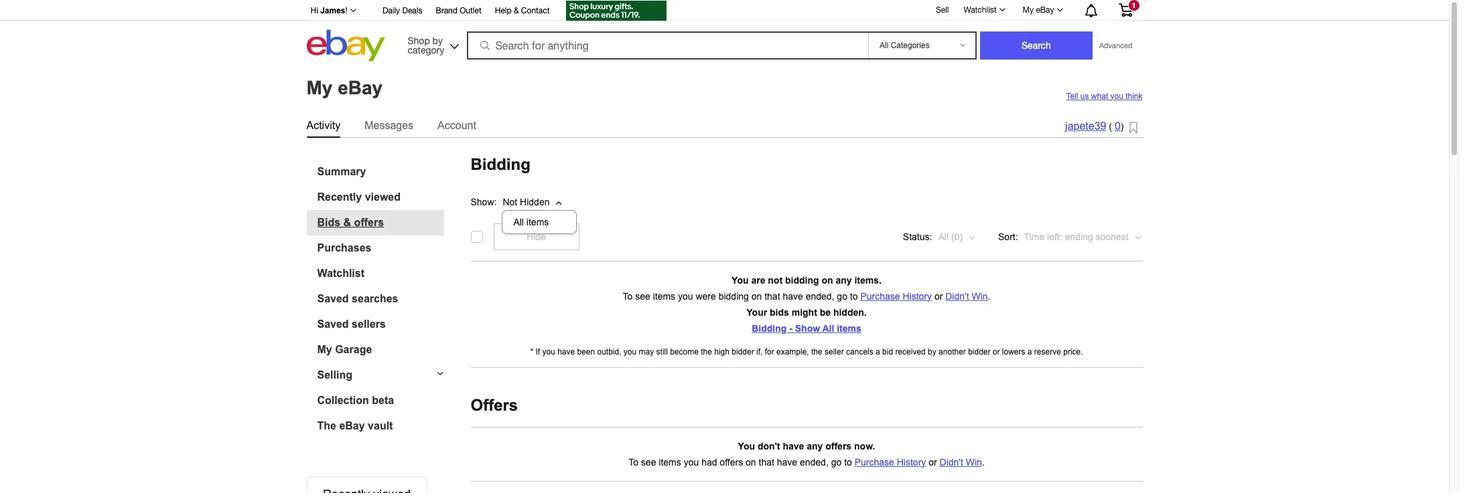 Task type: describe. For each thing, give the bounding box(es) containing it.
deals
[[402, 6, 422, 15]]

you don't have any offers now. to see items you had offers on that have ended, go to purchase history or didn't win .
[[629, 441, 985, 468]]

status: all (0)
[[903, 231, 963, 242]]

1 vertical spatial ebay
[[338, 78, 383, 98]]

sell
[[936, 5, 949, 14]]

reserve
[[1034, 347, 1061, 357]]

items inside the you don't have any offers now. to see items you had offers on that have ended, go to purchase history or didn't win .
[[659, 457, 681, 468]]

don't
[[758, 441, 780, 452]]

messages
[[365, 120, 413, 131]]

japete39 link
[[1065, 121, 1106, 132]]

. inside you are not bidding on any items. to see items you were bidding on that have ended, go to purchase history or didn't win . your bids might be hidden. bidding - show all items
[[988, 291, 990, 302]]

not hidden
[[503, 197, 550, 208]]

had
[[701, 457, 717, 468]]

have inside you are not bidding on any items. to see items you were bidding on that have ended, go to purchase history or didn't win . your bids might be hidden. bidding - show all items
[[783, 291, 803, 302]]

my ebay inside account navigation
[[1023, 5, 1054, 15]]

1 horizontal spatial offers
[[720, 457, 743, 468]]

to inside the you don't have any offers now. to see items you had offers on that have ended, go to purchase history or didn't win .
[[629, 457, 638, 468]]

my ebay main content
[[5, 65, 1444, 494]]

japete39 ( 0 )
[[1065, 121, 1124, 132]]

searches
[[352, 293, 398, 304]]

0 horizontal spatial bidding
[[719, 291, 749, 302]]

my garage
[[317, 344, 372, 355]]

you for don't
[[738, 441, 755, 452]]

you inside the you don't have any offers now. to see items you had offers on that have ended, go to purchase history or didn't win .
[[684, 457, 699, 468]]

have left been
[[557, 347, 575, 357]]

recently
[[317, 191, 362, 203]]

offers
[[471, 396, 518, 414]]

the ebay vault
[[317, 420, 393, 432]]

sort: time left: ending soonest
[[998, 231, 1128, 242]]

now.
[[854, 441, 875, 452]]

show
[[795, 323, 820, 334]]

that inside you are not bidding on any items. to see items you were bidding on that have ended, go to purchase history or didn't win . your bids might be hidden. bidding - show all items
[[764, 291, 780, 302]]

my ebay link
[[1015, 2, 1069, 18]]

for
[[765, 347, 774, 357]]

activity
[[306, 120, 340, 131]]

hide button
[[493, 223, 579, 250]]

0 link
[[1115, 121, 1121, 132]]

tell us what you think link
[[1066, 91, 1143, 101]]

history inside you are not bidding on any items. to see items you were bidding on that have ended, go to purchase history or didn't win . your bids might be hidden. bidding - show all items
[[903, 291, 932, 302]]

saved for saved searches
[[317, 293, 349, 304]]

on inside the you don't have any offers now. to see items you had offers on that have ended, go to purchase history or didn't win .
[[746, 457, 756, 468]]

0 vertical spatial watchlist link
[[956, 2, 1011, 18]]

by inside "my ebay" main content
[[928, 347, 936, 357]]

my garage link
[[317, 344, 444, 356]]

high
[[714, 347, 730, 357]]

purchase inside the you don't have any offers now. to see items you had offers on that have ended, go to purchase history or didn't win .
[[855, 457, 894, 468]]

you right what
[[1110, 91, 1123, 101]]

1 vertical spatial my
[[306, 78, 333, 98]]

all (0) button
[[938, 223, 977, 250]]

win inside the you don't have any offers now. to see items you had offers on that have ended, go to purchase history or didn't win .
[[966, 457, 982, 468]]

soonest
[[1096, 231, 1128, 242]]

ending
[[1065, 231, 1093, 242]]

purchase history link for you don't have any offers now.
[[855, 457, 926, 468]]

my ebay inside main content
[[306, 78, 383, 98]]

didn't inside the you don't have any offers now. to see items you had offers on that have ended, go to purchase history or didn't win .
[[940, 457, 963, 468]]

1 the from the left
[[701, 347, 712, 357]]

have right the don't
[[783, 441, 804, 452]]

lowers
[[1002, 347, 1025, 357]]

0 vertical spatial on
[[822, 275, 833, 286]]

saved searches link
[[317, 293, 444, 305]]

-
[[789, 323, 792, 334]]

beta
[[372, 395, 394, 406]]

may
[[639, 347, 654, 357]]

1 bidder from the left
[[732, 347, 754, 357]]

any inside the you don't have any offers now. to see items you had offers on that have ended, go to purchase history or didn't win .
[[807, 441, 823, 452]]

the
[[317, 420, 336, 432]]

)
[[1121, 122, 1124, 132]]

vault
[[368, 420, 393, 432]]

1 vertical spatial offers
[[825, 441, 852, 452]]

2 a from the left
[[1028, 347, 1032, 357]]

another
[[939, 347, 966, 357]]

sellers
[[352, 319, 386, 330]]

get the coupon image
[[566, 1, 666, 21]]

bidding inside you are not bidding on any items. to see items you were bidding on that have ended, go to purchase history or didn't win . your bids might be hidden. bidding - show all items
[[752, 323, 787, 334]]

or inside the you don't have any offers now. to see items you had offers on that have ended, go to purchase history or didn't win .
[[929, 457, 937, 468]]

saved sellers link
[[317, 319, 444, 331]]

see inside you are not bidding on any items. to see items you were bidding on that have ended, go to purchase history or didn't win . your bids might be hidden. bidding - show all items
[[635, 291, 650, 302]]

daily deals
[[382, 6, 422, 15]]

saved sellers
[[317, 319, 386, 330]]

sort:
[[998, 231, 1018, 242]]

viewed
[[365, 191, 401, 203]]

shop by category
[[408, 35, 444, 55]]

see inside the you don't have any offers now. to see items you had offers on that have ended, go to purchase history or didn't win .
[[641, 457, 656, 468]]

collection beta
[[317, 395, 394, 406]]

(
[[1109, 122, 1112, 132]]

if
[[536, 347, 540, 357]]

left:
[[1047, 231, 1062, 242]]

1
[[1132, 1, 1136, 9]]

are
[[751, 275, 765, 286]]

account navigation
[[303, 0, 1143, 23]]

you left may
[[624, 347, 637, 357]]

or inside you are not bidding on any items. to see items you were bidding on that have ended, go to purchase history or didn't win . your bids might be hidden. bidding - show all items
[[934, 291, 943, 302]]

go inside the you don't have any offers now. to see items you had offers on that have ended, go to purchase history or didn't win .
[[831, 457, 842, 468]]

become
[[670, 347, 699, 357]]

selling
[[317, 369, 352, 381]]

japete39
[[1065, 121, 1106, 132]]

still
[[656, 347, 668, 357]]

hidden
[[520, 197, 550, 208]]

garage
[[335, 344, 372, 355]]

my for my garage link on the left bottom of page
[[317, 344, 332, 355]]

shop
[[408, 35, 430, 46]]

Search for anything text field
[[469, 33, 866, 58]]

have down the don't
[[777, 457, 797, 468]]

bids
[[770, 307, 789, 318]]

hide
[[527, 231, 546, 242]]

account link
[[438, 117, 476, 134]]

* if you have been outbid, you may still become the high bidder if, for example, the seller cancels a bid received by another bidder or lowers a reserve price.
[[530, 347, 1083, 357]]

2 the from the left
[[811, 347, 822, 357]]

been
[[577, 347, 595, 357]]

sell link
[[930, 5, 955, 14]]

didn't inside you are not bidding on any items. to see items you were bidding on that have ended, go to purchase history or didn't win . your bids might be hidden. bidding - show all items
[[945, 291, 969, 302]]

not hidden button
[[502, 186, 577, 213]]



Task type: locate. For each thing, give the bounding box(es) containing it.
watchlist inside account navigation
[[964, 5, 997, 15]]

bidding right were
[[719, 291, 749, 302]]

watchlist
[[964, 5, 997, 15], [317, 268, 364, 279]]

you left are
[[732, 275, 749, 286]]

by
[[432, 35, 443, 46], [928, 347, 936, 357]]

0 horizontal spatial the
[[701, 347, 712, 357]]

0 horizontal spatial .
[[982, 457, 985, 468]]

0 vertical spatial win
[[972, 291, 988, 302]]

!
[[345, 6, 348, 15]]

watchlist inside "my ebay" main content
[[317, 268, 364, 279]]

you left were
[[678, 291, 693, 302]]

tell us what you think
[[1066, 91, 1143, 101]]

1 vertical spatial my ebay
[[306, 78, 383, 98]]

my for my ebay link
[[1023, 5, 1034, 15]]

bidding up not
[[471, 155, 530, 173]]

to
[[850, 291, 858, 302], [844, 457, 852, 468]]

ended, inside the you don't have any offers now. to see items you had offers on that have ended, go to purchase history or didn't win .
[[800, 457, 829, 468]]

& right bids
[[343, 217, 351, 228]]

didn't win link for you don't have any offers now.
[[940, 457, 982, 468]]

on right the 'had'
[[746, 457, 756, 468]]

help & contact
[[495, 6, 550, 15]]

all
[[513, 217, 524, 228], [938, 231, 949, 242], [822, 323, 834, 334]]

daily deals link
[[382, 4, 422, 19]]

1 horizontal spatial any
[[836, 275, 852, 286]]

saved for saved sellers
[[317, 319, 349, 330]]

see left the 'had'
[[641, 457, 656, 468]]

0 horizontal spatial a
[[876, 347, 880, 357]]

saved up saved sellers
[[317, 293, 349, 304]]

1 horizontal spatial by
[[928, 347, 936, 357]]

0 horizontal spatial my ebay
[[306, 78, 383, 98]]

2 horizontal spatial all
[[938, 231, 949, 242]]

1 vertical spatial all
[[938, 231, 949, 242]]

1 link
[[1110, 0, 1141, 19]]

any right the don't
[[807, 441, 823, 452]]

1 saved from the top
[[317, 293, 349, 304]]

1 vertical spatial didn't win link
[[940, 457, 982, 468]]

show:
[[471, 197, 497, 208]]

2 bidder from the left
[[968, 347, 990, 357]]

1 vertical spatial purchase
[[855, 457, 894, 468]]

0 horizontal spatial watchlist
[[317, 268, 364, 279]]

history
[[903, 291, 932, 302], [897, 457, 926, 468]]

help
[[495, 6, 512, 15]]

offers right the 'had'
[[720, 457, 743, 468]]

hidden.
[[833, 307, 867, 318]]

selling button
[[306, 369, 444, 382]]

that down the "not"
[[764, 291, 780, 302]]

items left the 'had'
[[659, 457, 681, 468]]

watchlist right "sell"
[[964, 5, 997, 15]]

didn't win link for you are not bidding on any items.
[[945, 291, 988, 302]]

you left the 'had'
[[684, 457, 699, 468]]

1 vertical spatial to
[[629, 457, 638, 468]]

1 horizontal spatial bidding
[[752, 323, 787, 334]]

items down hidden.
[[837, 323, 861, 334]]

bids & offers link
[[317, 217, 444, 229]]

bids & offers
[[317, 217, 384, 228]]

bidding right the "not"
[[785, 275, 819, 286]]

see up may
[[635, 291, 650, 302]]

& for offers
[[343, 217, 351, 228]]

1 horizontal spatial watchlist link
[[956, 2, 1011, 18]]

1 horizontal spatial a
[[1028, 347, 1032, 357]]

purchase down items.
[[860, 291, 900, 302]]

win
[[972, 291, 988, 302], [966, 457, 982, 468]]

ebay inside "link"
[[339, 420, 365, 432]]

2 vertical spatial all
[[822, 323, 834, 334]]

& inside account navigation
[[514, 6, 519, 15]]

offers down recently viewed
[[354, 217, 384, 228]]

my inside my ebay link
[[1023, 5, 1034, 15]]

& for contact
[[514, 6, 519, 15]]

0 vertical spatial bidding
[[785, 275, 819, 286]]

1 vertical spatial or
[[993, 347, 1000, 357]]

0 vertical spatial to
[[850, 291, 858, 302]]

0 vertical spatial by
[[432, 35, 443, 46]]

have up might at the bottom of page
[[783, 291, 803, 302]]

& right help
[[514, 6, 519, 15]]

by inside shop by category
[[432, 35, 443, 46]]

0 horizontal spatial watchlist link
[[317, 268, 444, 280]]

any
[[836, 275, 852, 286], [807, 441, 823, 452]]

offers
[[354, 217, 384, 228], [825, 441, 852, 452], [720, 457, 743, 468]]

watchlist for the left watchlist link
[[317, 268, 364, 279]]

bidding down bids
[[752, 323, 787, 334]]

the left seller at the right of the page
[[811, 347, 822, 357]]

you inside the you don't have any offers now. to see items you had offers on that have ended, go to purchase history or didn't win .
[[738, 441, 755, 452]]

0 vertical spatial or
[[934, 291, 943, 302]]

might
[[792, 307, 817, 318]]

the left high
[[701, 347, 712, 357]]

ebay for my ebay link
[[1036, 5, 1054, 15]]

watchlist down purchases
[[317, 268, 364, 279]]

1 vertical spatial go
[[831, 457, 842, 468]]

1 horizontal spatial watchlist
[[964, 5, 997, 15]]

bidder left if,
[[732, 347, 754, 357]]

ebay inside account navigation
[[1036, 5, 1054, 15]]

. inside the you don't have any offers now. to see items you had offers on that have ended, go to purchase history or didn't win .
[[982, 457, 985, 468]]

0 vertical spatial my ebay
[[1023, 5, 1054, 15]]

have
[[783, 291, 803, 302], [557, 347, 575, 357], [783, 441, 804, 452], [777, 457, 797, 468]]

purchase down the now.
[[855, 457, 894, 468]]

items
[[526, 217, 549, 228], [653, 291, 675, 302], [837, 323, 861, 334], [659, 457, 681, 468]]

0 vertical spatial didn't
[[945, 291, 969, 302]]

1 horizontal spatial all
[[822, 323, 834, 334]]

you
[[1110, 91, 1123, 101], [678, 291, 693, 302], [542, 347, 555, 357], [624, 347, 637, 357], [684, 457, 699, 468]]

you for are
[[732, 275, 749, 286]]

tell
[[1066, 91, 1078, 101]]

1 vertical spatial bidding
[[752, 323, 787, 334]]

2 vertical spatial on
[[746, 457, 756, 468]]

0 vertical spatial &
[[514, 6, 519, 15]]

0 vertical spatial all
[[513, 217, 524, 228]]

0 horizontal spatial bidding
[[471, 155, 530, 173]]

1 vertical spatial .
[[982, 457, 985, 468]]

bidding
[[471, 155, 530, 173], [752, 323, 787, 334]]

1 horizontal spatial .
[[988, 291, 990, 302]]

a right lowers
[[1028, 347, 1032, 357]]

brand outlet
[[436, 6, 481, 15]]

all down the be
[[822, 323, 834, 334]]

1 horizontal spatial my ebay
[[1023, 5, 1054, 15]]

0 horizontal spatial any
[[807, 441, 823, 452]]

make this page your my ebay homepage image
[[1129, 122, 1137, 134]]

all inside you are not bidding on any items. to see items you were bidding on that have ended, go to purchase history or didn't win . your bids might be hidden. bidding - show all items
[[822, 323, 834, 334]]

items up hide
[[526, 217, 549, 228]]

shop by category banner
[[303, 0, 1143, 65]]

my inside my garage link
[[317, 344, 332, 355]]

purchases link
[[317, 242, 444, 254]]

messages link
[[365, 117, 413, 134]]

a left bid
[[876, 347, 880, 357]]

brand outlet link
[[436, 4, 481, 19]]

you inside you are not bidding on any items. to see items you were bidding on that have ended, go to purchase history or didn't win . your bids might be hidden. bidding - show all items
[[732, 275, 749, 286]]

1 vertical spatial saved
[[317, 319, 349, 330]]

1 vertical spatial see
[[641, 457, 656, 468]]

bidding - show all items link
[[752, 323, 861, 334]]

0 horizontal spatial bidder
[[732, 347, 754, 357]]

see
[[635, 291, 650, 302], [641, 457, 656, 468]]

category
[[408, 45, 444, 55]]

what
[[1091, 91, 1108, 101]]

example,
[[776, 347, 809, 357]]

status:
[[903, 231, 932, 242]]

the ebay vault link
[[317, 420, 444, 432]]

1 vertical spatial ended,
[[800, 457, 829, 468]]

not
[[503, 197, 517, 208]]

2 horizontal spatial offers
[[825, 441, 852, 452]]

a
[[876, 347, 880, 357], [1028, 347, 1032, 357]]

1 vertical spatial win
[[966, 457, 982, 468]]

1 horizontal spatial the
[[811, 347, 822, 357]]

any left items.
[[836, 275, 852, 286]]

None submit
[[980, 31, 1093, 60]]

watchlist link right "sell"
[[956, 2, 1011, 18]]

shop by category button
[[402, 30, 462, 59]]

0 vertical spatial history
[[903, 291, 932, 302]]

contact
[[521, 6, 550, 15]]

not
[[768, 275, 783, 286]]

brand
[[436, 6, 457, 15]]

to inside the you don't have any offers now. to see items you had offers on that have ended, go to purchase history or didn't win .
[[844, 457, 852, 468]]

0 vertical spatial any
[[836, 275, 852, 286]]

bidder right another
[[968, 347, 990, 357]]

1 a from the left
[[876, 347, 880, 357]]

hi
[[311, 6, 318, 15]]

ebay
[[1036, 5, 1054, 15], [338, 78, 383, 98], [339, 420, 365, 432]]

bid
[[882, 347, 893, 357]]

2 vertical spatial my
[[317, 344, 332, 355]]

& inside "my ebay" main content
[[343, 217, 351, 228]]

purchase history link down items.
[[860, 291, 932, 302]]

1 horizontal spatial &
[[514, 6, 519, 15]]

purchase history link down the now.
[[855, 457, 926, 468]]

1 vertical spatial purchase history link
[[855, 457, 926, 468]]

1 vertical spatial didn't
[[940, 457, 963, 468]]

cancels
[[846, 347, 873, 357]]

0 vertical spatial to
[[623, 291, 633, 302]]

0 vertical spatial .
[[988, 291, 990, 302]]

you left the don't
[[738, 441, 755, 452]]

summary link
[[317, 166, 444, 178]]

0 vertical spatial go
[[837, 291, 847, 302]]

go inside you are not bidding on any items. to see items you were bidding on that have ended, go to purchase history or didn't win . your bids might be hidden. bidding - show all items
[[837, 291, 847, 302]]

items.
[[854, 275, 882, 286]]

saved searches
[[317, 293, 398, 304]]

0 vertical spatial offers
[[354, 217, 384, 228]]

1 horizontal spatial bidder
[[968, 347, 990, 357]]

by right shop
[[432, 35, 443, 46]]

ebay for the ebay vault "link"
[[339, 420, 365, 432]]

watchlist link up saved searches link in the bottom left of the page
[[317, 268, 444, 280]]

0 vertical spatial saved
[[317, 293, 349, 304]]

2 vertical spatial or
[[929, 457, 937, 468]]

activity link
[[306, 117, 340, 134]]

1 vertical spatial watchlist
[[317, 268, 364, 279]]

us
[[1080, 91, 1089, 101]]

items left were
[[653, 291, 675, 302]]

time left: ending soonest button
[[1023, 223, 1143, 250]]

0 horizontal spatial &
[[343, 217, 351, 228]]

purchase history link
[[860, 291, 932, 302], [855, 457, 926, 468]]

none submit inside shop by category banner
[[980, 31, 1093, 60]]

0 vertical spatial purchase history link
[[860, 291, 932, 302]]

1 vertical spatial bidding
[[719, 291, 749, 302]]

james
[[320, 6, 345, 15]]

1 vertical spatial &
[[343, 217, 351, 228]]

1 vertical spatial on
[[751, 291, 762, 302]]

(0)
[[951, 231, 963, 242]]

2 vertical spatial offers
[[720, 457, 743, 468]]

recently viewed link
[[317, 191, 444, 203]]

to inside you are not bidding on any items. to see items you were bidding on that have ended, go to purchase history or didn't win . your bids might be hidden. bidding - show all items
[[623, 291, 633, 302]]

2 vertical spatial ebay
[[339, 420, 365, 432]]

advanced
[[1099, 42, 1132, 50]]

1 vertical spatial watchlist link
[[317, 268, 444, 280]]

seller
[[825, 347, 844, 357]]

0 vertical spatial purchase
[[860, 291, 900, 302]]

saved up my garage
[[317, 319, 349, 330]]

0 vertical spatial that
[[764, 291, 780, 302]]

all left the (0)
[[938, 231, 949, 242]]

0 vertical spatial watchlist
[[964, 5, 997, 15]]

watchlist for the topmost watchlist link
[[964, 5, 997, 15]]

that inside the you don't have any offers now. to see items you had offers on that have ended, go to purchase history or didn't win .
[[759, 457, 774, 468]]

help & contact link
[[495, 4, 550, 19]]

2 saved from the top
[[317, 319, 349, 330]]

time
[[1024, 231, 1045, 242]]

0 vertical spatial ebay
[[1036, 5, 1054, 15]]

you are not bidding on any items. to see items you were bidding on that have ended, go to purchase history or didn't win . your bids might be hidden. bidding - show all items
[[623, 275, 990, 334]]

purchase history link for you are not bidding on any items.
[[860, 291, 932, 302]]

all down not hidden on the left top
[[513, 217, 524, 228]]

purchase
[[860, 291, 900, 302], [855, 457, 894, 468]]

0 vertical spatial didn't win link
[[945, 291, 988, 302]]

any inside you are not bidding on any items. to see items you were bidding on that have ended, go to purchase history or didn't win . your bids might be hidden. bidding - show all items
[[836, 275, 852, 286]]

think
[[1126, 91, 1143, 101]]

offers left the now.
[[825, 441, 852, 452]]

purchase inside you are not bidding on any items. to see items you were bidding on that have ended, go to purchase history or didn't win . your bids might be hidden. bidding - show all items
[[860, 291, 900, 302]]

win inside you are not bidding on any items. to see items you were bidding on that have ended, go to purchase history or didn't win . your bids might be hidden. bidding - show all items
[[972, 291, 988, 302]]

history inside the you don't have any offers now. to see items you had offers on that have ended, go to purchase history or didn't win .
[[897, 457, 926, 468]]

all items
[[513, 217, 549, 228]]

outlet
[[460, 6, 481, 15]]

on up the be
[[822, 275, 833, 286]]

your
[[746, 307, 767, 318]]

0 horizontal spatial offers
[[354, 217, 384, 228]]

bids
[[317, 217, 340, 228]]

you right if
[[542, 347, 555, 357]]

my ebay
[[1023, 5, 1054, 15], [306, 78, 383, 98]]

1 vertical spatial any
[[807, 441, 823, 452]]

0 vertical spatial bidding
[[471, 155, 530, 173]]

1 vertical spatial you
[[738, 441, 755, 452]]

0 horizontal spatial all
[[513, 217, 524, 228]]

0 vertical spatial see
[[635, 291, 650, 302]]

0 vertical spatial ended,
[[806, 291, 834, 302]]

be
[[820, 307, 831, 318]]

advanced link
[[1093, 32, 1139, 59]]

on up your
[[751, 291, 762, 302]]

ended, inside you are not bidding on any items. to see items you were bidding on that have ended, go to purchase history or didn't win . your bids might be hidden. bidding - show all items
[[806, 291, 834, 302]]

0 vertical spatial you
[[732, 275, 749, 286]]

1 vertical spatial to
[[844, 457, 852, 468]]

0 horizontal spatial by
[[432, 35, 443, 46]]

1 vertical spatial by
[[928, 347, 936, 357]]

1 vertical spatial that
[[759, 457, 774, 468]]

0 vertical spatial my
[[1023, 5, 1034, 15]]

1 horizontal spatial bidding
[[785, 275, 819, 286]]

received
[[895, 347, 926, 357]]

to inside you are not bidding on any items. to see items you were bidding on that have ended, go to purchase history or didn't win . your bids might be hidden. bidding - show all items
[[850, 291, 858, 302]]

you inside you are not bidding on any items. to see items you were bidding on that have ended, go to purchase history or didn't win . your bids might be hidden. bidding - show all items
[[678, 291, 693, 302]]

didn't
[[945, 291, 969, 302], [940, 457, 963, 468]]

the
[[701, 347, 712, 357], [811, 347, 822, 357]]

that down the don't
[[759, 457, 774, 468]]

1 vertical spatial history
[[897, 457, 926, 468]]

by left another
[[928, 347, 936, 357]]



Task type: vqa. For each thing, say whether or not it's contained in the screenshot.
bids
yes



